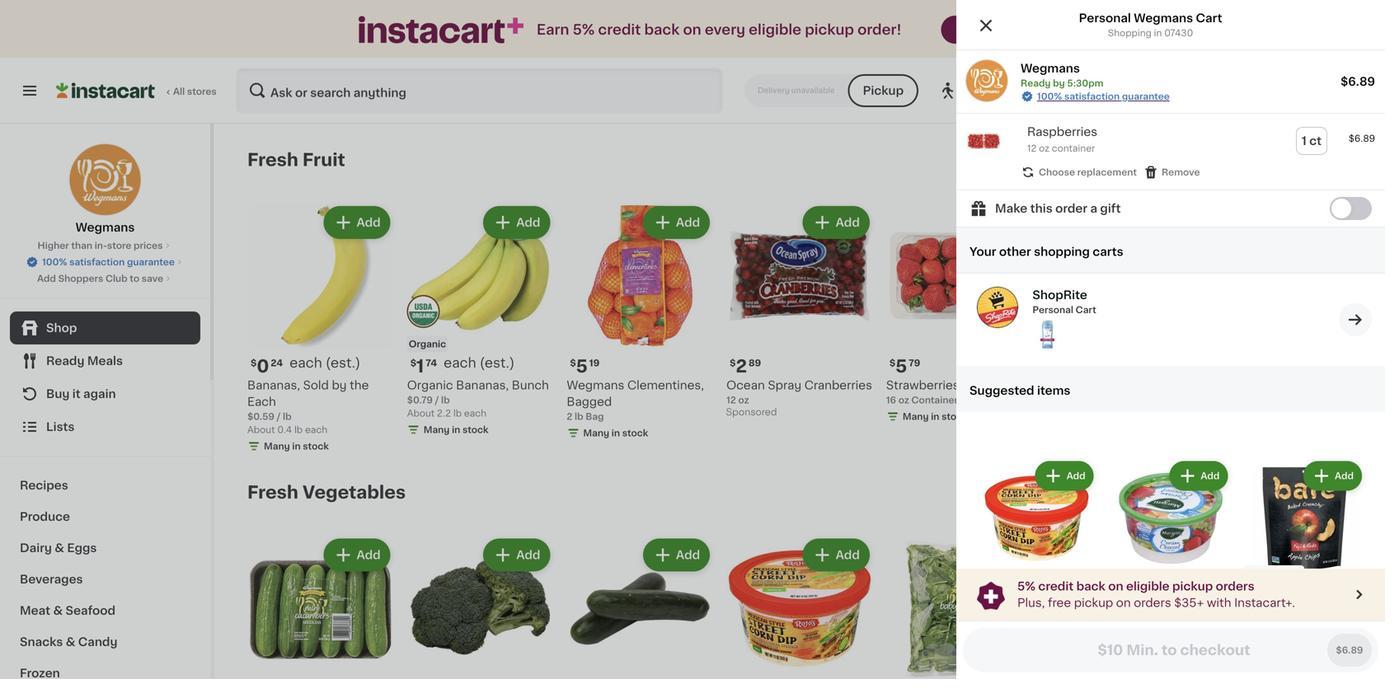 Task type: describe. For each thing, give the bounding box(es) containing it.
$ 5 19
[[570, 358, 600, 375]]

fresh vegetables
[[247, 484, 406, 501]]

at
[[1011, 85, 1024, 96]]

farm
[[1053, 85, 1085, 96]]

1 vertical spatial pickup
[[1172, 581, 1213, 592]]

19
[[589, 359, 600, 368]]

meat & seafood
[[20, 605, 115, 617]]

$ 0 79
[[1049, 358, 1081, 375]]

strawberries 16 oz container
[[886, 380, 959, 405]]

raspberries
[[1027, 126, 1097, 138]]

about inside bananas, sold by the each $0.59 / lb about 0.4 lb each
[[247, 426, 275, 435]]

the
[[350, 380, 369, 391]]

$ for $ 5 19
[[570, 359, 576, 368]]

lemons
[[1046, 380, 1092, 391]]

$ for $ 0 24 each (est.)
[[251, 359, 257, 368]]

your
[[970, 246, 996, 258]]

bananas, inside organic bananas, bunch $0.79 / lb about 2.2 lb each
[[456, 380, 509, 391]]

personal wegmans cart shopping in 07430
[[1079, 12, 1222, 38]]

in down wegmans clementines, bagged 2 lb bag
[[612, 429, 620, 438]]

shopping
[[1108, 28, 1152, 38]]

each inside organic bananas, bunch $0.79 / lb about 2.2 lb each
[[464, 409, 486, 418]]

0 vertical spatial pickup
[[805, 23, 854, 37]]

sold
[[303, 380, 329, 391]]

stock down organic bananas, bunch $0.79 / lb about 2.2 lb each
[[462, 426, 489, 435]]

personal inside personal wegmans cart shopping in 07430
[[1079, 12, 1131, 24]]

wegmans inside personal wegmans cart shopping in 07430
[[1134, 12, 1193, 24]]

lb up 2.2
[[441, 396, 450, 405]]

5:30pm inside 'wegmans ready by 5:30pm'
[[1067, 79, 1104, 88]]

view more button
[[1173, 476, 1260, 509]]

personal inside shoprite personal cart
[[1032, 306, 1073, 315]]

shop link
[[10, 312, 200, 345]]

fresh for fresh vegetables
[[247, 484, 298, 501]]

2 vertical spatial on
[[1116, 597, 1131, 609]]

back inside the 5% credit back on eligible pickup orders plus, free pickup on orders $35+ with instacart+.
[[1076, 581, 1105, 592]]

items
[[1037, 385, 1071, 396]]

earn
[[537, 23, 569, 37]]

$ 1 49
[[1209, 358, 1237, 375]]

shoprite personal cart
[[1032, 290, 1096, 315]]

about inside organic bananas, bunch $0.79 / lb about 2.2 lb each
[[407, 409, 435, 418]]

16
[[886, 396, 896, 405]]

vegetables
[[302, 484, 406, 501]]

shop
[[46, 322, 77, 334]]

view inside popup button
[[1088, 85, 1119, 96]]

& for snacks
[[66, 636, 75, 648]]

100% satisfaction guarantee link
[[1037, 90, 1170, 103]]

many down bag
[[583, 429, 609, 438]]

higher
[[38, 241, 69, 250]]

many in stock down container
[[903, 412, 968, 421]]

0 vertical spatial 5%
[[573, 23, 595, 37]]

dairy & eggs link
[[10, 533, 200, 564]]

0 vertical spatial credit
[[598, 23, 641, 37]]

1 for $ 1 74 each (est.)
[[416, 358, 424, 375]]

lb up 0.4
[[283, 412, 291, 421]]

recipes
[[20, 480, 68, 491]]

eggs
[[67, 542, 97, 554]]

& for dairy
[[55, 542, 64, 554]]

item carousel region containing fresh vegetables
[[247, 476, 1352, 679]]

buy it again
[[46, 388, 116, 400]]

instacart logo image
[[56, 81, 155, 101]]

in down organic bananas, bunch $0.79 / lb about 2.2 lb each
[[452, 426, 460, 435]]

guarantee inside button
[[127, 258, 175, 267]]

$35+
[[1174, 597, 1204, 609]]

$ 1 74 each (est.)
[[410, 357, 515, 375]]

0 horizontal spatial back
[[644, 23, 680, 37]]

cart for personal
[[1076, 306, 1096, 315]]

/ inside bananas, sold by the each $0.59 / lb about 0.4 lb each
[[277, 412, 281, 421]]

$ for $ 5 79
[[889, 359, 896, 368]]

5% inside the 5% credit back on eligible pickup orders plus, free pickup on orders $35+ with instacart+.
[[1017, 581, 1036, 592]]

each
[[247, 396, 276, 408]]

1 horizontal spatial 5:30pm
[[1228, 85, 1278, 96]]

go to cart element
[[1339, 304, 1372, 337]]

organic for organic bananas, bunch $0.79 / lb about 2.2 lb each
[[407, 380, 453, 391]]

snacks
[[20, 636, 63, 648]]

secret invisible solid powder fresh antiperspirant/deodorant image
[[1032, 320, 1062, 350]]

view inside popup button
[[1179, 487, 1208, 499]]

more
[[1211, 487, 1242, 499]]

to
[[130, 274, 139, 283]]

higher than in-store prices link
[[38, 239, 173, 252]]

lb right 0.4
[[294, 426, 303, 435]]

in-
[[95, 241, 107, 250]]

74
[[426, 359, 437, 368]]

100% inside 100% satisfaction guarantee link
[[1037, 92, 1062, 101]]

0 for $ 0 79
[[1055, 358, 1068, 375]]

5 for strawberries
[[896, 358, 907, 375]]

suggested items
[[970, 385, 1071, 396]]

1 horizontal spatial pickup
[[1074, 597, 1113, 609]]

carts
[[1093, 246, 1123, 258]]

product group containing 2
[[726, 203, 873, 422]]

beverages
[[20, 574, 83, 585]]

meat
[[20, 605, 50, 617]]

product group
[[956, 114, 1385, 190]]

stores
[[187, 87, 217, 96]]

$ for $ 1 49
[[1209, 359, 1215, 368]]

other
[[999, 246, 1031, 258]]

89
[[749, 359, 761, 368]]

in down container
[[931, 412, 939, 421]]

save
[[142, 274, 163, 283]]

spray
[[768, 380, 801, 391]]

100% inside "100% satisfaction guarantee" button
[[42, 258, 67, 267]]

wegmans link
[[69, 143, 141, 236]]

lists link
[[10, 411, 200, 444]]

view more
[[1179, 487, 1242, 499]]

0.4
[[277, 426, 292, 435]]

wegmans logo image
[[69, 143, 141, 216]]

produce link
[[10, 501, 200, 533]]

beverages link
[[10, 564, 200, 595]]

satisfaction inside button
[[69, 258, 125, 267]]

replacement
[[1077, 168, 1137, 177]]

lists
[[46, 421, 75, 433]]

snacks & candy
[[20, 636, 117, 648]]

cranberries
[[804, 380, 872, 391]]

organic for organic
[[409, 340, 446, 349]]

0 vertical spatial on
[[683, 23, 701, 37]]

choose replacement button
[[1021, 165, 1137, 180]]

wegmans for wegmans clementines, bagged 2 lb bag
[[567, 380, 624, 391]]

1 button
[[1298, 71, 1365, 110]]

container
[[1052, 144, 1095, 153]]

1 horizontal spatial ready
[[1165, 85, 1206, 96]]

plus,
[[1017, 597, 1045, 609]]

5 for wegmans clementines, bagged
[[576, 358, 588, 375]]

organic bananas, bunch $0.79 / lb about 2.2 lb each
[[407, 380, 549, 418]]

100% satisfaction guarantee inside button
[[42, 258, 175, 267]]

wegmans image
[[966, 60, 1007, 101]]

1 inside 1 'button'
[[1342, 85, 1347, 96]]

fruit
[[302, 151, 345, 169]]

announcement region
[[956, 569, 1385, 621]]

2 inside wegmans clementines, bagged 2 lb bag
[[567, 412, 572, 421]]

each inside $ 0 24 each (est.)
[[290, 357, 322, 370]]

bagged
[[567, 396, 612, 408]]

produce
[[20, 511, 70, 523]]

79 for 0
[[1069, 359, 1081, 368]]

pickup for pickup at 100 farm view
[[965, 85, 1008, 96]]

pickup button
[[848, 74, 919, 107]]

many down container
[[903, 412, 929, 421]]

dairy & eggs
[[20, 542, 97, 554]]

go to cart image
[[1346, 310, 1365, 330]]

1 horizontal spatial 2
[[736, 358, 747, 375]]

0 vertical spatial eligible
[[749, 23, 801, 37]]

candy
[[78, 636, 117, 648]]

lb right 2.2
[[453, 409, 462, 418]]

each inside $ 1 74 each (est.)
[[444, 357, 476, 370]]

many down 0.4
[[264, 442, 290, 451]]

many in stock down 2.2
[[424, 426, 489, 435]]

all stores
[[173, 87, 217, 96]]

0 horizontal spatial free
[[983, 24, 1007, 35]]



Task type: locate. For each thing, give the bounding box(es) containing it.
1 vertical spatial credit
[[1038, 581, 1074, 592]]

1 vertical spatial 5%
[[1017, 581, 1036, 592]]

personal up shopping
[[1079, 12, 1131, 24]]

1 item carousel region from the top
[[247, 143, 1352, 463]]

fresh left fruit
[[247, 151, 298, 169]]

1 ct
[[1302, 135, 1322, 147]]

0 horizontal spatial view
[[1088, 85, 1119, 96]]

1 bananas, from the left
[[247, 380, 300, 391]]

bananas, down $1.74 each (estimated) element
[[456, 380, 509, 391]]

0 horizontal spatial 0
[[257, 358, 269, 375]]

lb left bag
[[575, 412, 583, 421]]

/ up 2.2
[[435, 396, 439, 405]]

0 horizontal spatial eligible
[[749, 23, 801, 37]]

$ inside $ 5 19
[[570, 359, 576, 368]]

0 vertical spatial about
[[407, 409, 435, 418]]

pickup up $35+
[[1172, 581, 1213, 592]]

3 $ from the left
[[730, 359, 736, 368]]

wegmans up higher than in-store prices link
[[75, 222, 135, 233]]

1 vertical spatial about
[[247, 426, 275, 435]]

7 $ from the left
[[1209, 359, 1215, 368]]

oz right 16 at bottom
[[898, 396, 909, 405]]

0 vertical spatial organic
[[409, 340, 446, 349]]

0 up lemons
[[1055, 358, 1068, 375]]

strawberries
[[886, 380, 959, 391]]

0 horizontal spatial 12
[[726, 396, 736, 405]]

credit
[[598, 23, 641, 37], [1038, 581, 1074, 592]]

1 horizontal spatial free
[[1048, 597, 1071, 609]]

12
[[1027, 144, 1037, 153], [726, 396, 736, 405]]

1 fresh from the top
[[247, 151, 298, 169]]

1 inside 1 ct button
[[1302, 135, 1307, 147]]

a
[[1090, 203, 1097, 214]]

0 horizontal spatial about
[[247, 426, 275, 435]]

$ for $ 0 79
[[1049, 359, 1055, 368]]

24
[[271, 359, 283, 368]]

0 horizontal spatial 100% satisfaction guarantee
[[42, 258, 175, 267]]

12 down ocean
[[726, 396, 736, 405]]

shoprite
[[1032, 290, 1087, 301]]

wegmans inside 'wegmans ready by 5:30pm'
[[1021, 63, 1080, 74]]

0 horizontal spatial by
[[332, 380, 347, 391]]

$ inside $ 0 24 each (est.)
[[251, 359, 257, 368]]

credit up plus, at the right of page
[[1038, 581, 1074, 592]]

2 vertical spatial pickup
[[1074, 597, 1113, 609]]

it
[[72, 388, 80, 400]]

1 horizontal spatial back
[[1076, 581, 1105, 592]]

79 for 5
[[909, 359, 920, 368]]

1 vertical spatial satisfaction
[[69, 258, 125, 267]]

(est.) up the
[[326, 357, 361, 370]]

1 vertical spatial organic
[[407, 380, 453, 391]]

0 horizontal spatial ready
[[1021, 79, 1051, 88]]

$ inside $ 1 74 each (est.)
[[410, 359, 416, 368]]

5:30pm left 1 'button'
[[1228, 85, 1278, 96]]

in down bananas, sold by the each $0.59 / lb about 0.4 lb each
[[292, 442, 301, 451]]

$6.89 inside product group
[[1349, 134, 1375, 143]]

1 vertical spatial 100%
[[42, 258, 67, 267]]

12 inside ocean spray cranberries 12 oz
[[726, 396, 736, 405]]

wegmans
[[1134, 12, 1193, 24], [1021, 63, 1080, 74], [75, 222, 135, 233], [567, 380, 624, 391]]

12 down raspberries button
[[1027, 144, 1037, 153]]

1 horizontal spatial /
[[435, 396, 439, 405]]

each inside bananas, sold by the each $0.59 / lb about 0.4 lb each
[[305, 426, 327, 435]]

remove
[[1162, 168, 1200, 177]]

1 vertical spatial personal
[[1032, 306, 1073, 315]]

2 bananas, from the left
[[456, 380, 509, 391]]

orders up with
[[1216, 581, 1255, 592]]

lb
[[441, 396, 450, 405], [453, 409, 462, 418], [283, 412, 291, 421], [575, 412, 583, 421], [294, 426, 303, 435]]

oz for strawberries
[[898, 396, 909, 405]]

$ left the 49 at the bottom
[[1209, 359, 1215, 368]]

$0.79
[[407, 396, 433, 405]]

recipes link
[[10, 470, 200, 501]]

1 horizontal spatial about
[[407, 409, 435, 418]]

(est.) inside $ 0 24 each (est.)
[[326, 357, 361, 370]]

oz inside strawberries 16 oz container
[[898, 396, 909, 405]]

by right 100
[[1053, 79, 1065, 88]]

5% right earn
[[573, 23, 595, 37]]

& left eggs
[[55, 542, 64, 554]]

1 horizontal spatial view
[[1179, 487, 1208, 499]]

oz
[[1039, 144, 1049, 153], [738, 396, 749, 405], [898, 396, 909, 405]]

raspberries button
[[1027, 125, 1097, 139]]

$ for $ 1 74 each (est.)
[[410, 359, 416, 368]]

wegmans up 07430
[[1134, 12, 1193, 24]]

many
[[903, 412, 929, 421], [424, 426, 450, 435], [583, 429, 609, 438], [264, 442, 290, 451]]

in left 07430
[[1154, 28, 1162, 38]]

snacks & candy link
[[10, 627, 200, 658]]

personal
[[1079, 12, 1131, 24], [1032, 306, 1073, 315]]

each
[[290, 357, 322, 370], [444, 357, 476, 370], [1052, 396, 1075, 405], [464, 409, 486, 418], [305, 426, 327, 435]]

bananas, inside bananas, sold by the each $0.59 / lb about 0.4 lb each
[[247, 380, 300, 391]]

$ left 19
[[570, 359, 576, 368]]

many in stock down 0.4
[[264, 442, 329, 451]]

pickup for pickup
[[863, 85, 904, 96]]

ct
[[1309, 135, 1322, 147]]

by up product group
[[1209, 85, 1225, 96]]

1 inside $ 1 74 each (est.)
[[416, 358, 424, 375]]

container
[[911, 396, 958, 405]]

bananas, up each on the bottom left
[[247, 380, 300, 391]]

wegmans up "bagged"
[[567, 380, 624, 391]]

79 up lemons
[[1069, 359, 1081, 368]]

2 horizontal spatial pickup
[[1172, 581, 1213, 592]]

each right 2.2
[[464, 409, 486, 418]]

5% up plus, at the right of page
[[1017, 581, 1036, 592]]

1 vertical spatial free
[[1048, 597, 1071, 609]]

79
[[1069, 359, 1081, 368], [909, 359, 920, 368]]

meat & seafood link
[[10, 595, 200, 627]]

6 $ from the left
[[889, 359, 896, 368]]

& left candy
[[66, 636, 75, 648]]

shopping
[[1034, 246, 1090, 258]]

by for 5:30pm
[[1053, 79, 1065, 88]]

0 horizontal spatial personal
[[1032, 306, 1073, 315]]

by
[[1053, 79, 1065, 88], [1209, 85, 1225, 96], [332, 380, 347, 391]]

2 horizontal spatial oz
[[1039, 144, 1049, 153]]

stock down bananas, sold by the each $0.59 / lb about 0.4 lb each
[[303, 442, 329, 451]]

instacart plus icon image
[[359, 16, 523, 43]]

100% satisfaction guarantee up add shoppers club to save link
[[42, 258, 175, 267]]

5% credit back on eligible pickup orders plus, free pickup on orders $35+ with instacart+.
[[1017, 581, 1295, 609]]

5 up strawberries
[[896, 358, 907, 375]]

0 vertical spatial 2
[[736, 358, 747, 375]]

2 0 from the left
[[1055, 358, 1068, 375]]

by left the
[[332, 380, 347, 391]]

1 horizontal spatial satisfaction
[[1064, 92, 1120, 101]]

guarantee up product group
[[1122, 92, 1170, 101]]

1 (est.) from the left
[[326, 357, 361, 370]]

100% satisfaction guarantee down 'wegmans ready by 5:30pm'
[[1037, 92, 1170, 101]]

0 left 24
[[257, 358, 269, 375]]

0 horizontal spatial 100%
[[42, 258, 67, 267]]

0 for $ 0 24 each (est.)
[[257, 358, 269, 375]]

$0.24 each (estimated) element
[[247, 356, 394, 377]]

1 vertical spatial back
[[1076, 581, 1105, 592]]

(est.) for 1
[[480, 357, 515, 370]]

$ inside $ 5 79
[[889, 359, 896, 368]]

1 horizontal spatial personal
[[1079, 12, 1131, 24]]

1 vertical spatial 100% satisfaction guarantee
[[42, 258, 175, 267]]

$
[[251, 359, 257, 368], [410, 359, 416, 368], [730, 359, 736, 368], [1049, 359, 1055, 368], [570, 359, 576, 368], [889, 359, 896, 368], [1209, 359, 1215, 368]]

0 horizontal spatial 5
[[576, 358, 588, 375]]

1 horizontal spatial pickup
[[965, 85, 1008, 96]]

satisfaction
[[1064, 92, 1120, 101], [69, 258, 125, 267]]

1 vertical spatial 2
[[567, 412, 572, 421]]

gift
[[1100, 203, 1121, 214]]

1 vertical spatial cart
[[1076, 306, 1096, 315]]

eligible inside the 5% credit back on eligible pickup orders plus, free pickup on orders $35+ with instacart+.
[[1126, 581, 1170, 592]]

0 horizontal spatial (est.)
[[326, 357, 361, 370]]

store
[[107, 241, 131, 250]]

fresh down 0.4
[[247, 484, 298, 501]]

0 vertical spatial view
[[1088, 85, 1119, 96]]

0 inside $ 0 24 each (est.)
[[257, 358, 269, 375]]

2 fresh from the top
[[247, 484, 298, 501]]

1 vertical spatial $6.89
[[1349, 134, 1375, 143]]

1 vertical spatial orders
[[1134, 597, 1171, 609]]

0 horizontal spatial 5:30pm
[[1067, 79, 1104, 88]]

0 horizontal spatial 79
[[909, 359, 920, 368]]

item carousel region
[[247, 143, 1352, 463], [247, 476, 1352, 679]]

each right 74
[[444, 357, 476, 370]]

$0.59
[[247, 412, 274, 421]]

1 inside 'lemons 1 each'
[[1046, 396, 1050, 405]]

view left more at the bottom right of the page
[[1179, 487, 1208, 499]]

stock down container
[[942, 412, 968, 421]]

1 horizontal spatial 100% satisfaction guarantee
[[1037, 92, 1170, 101]]

in inside personal wegmans cart shopping in 07430
[[1154, 28, 1162, 38]]

cart down the shoprite
[[1076, 306, 1096, 315]]

79 up strawberries
[[909, 359, 920, 368]]

add
[[357, 217, 381, 228], [516, 217, 540, 228], [676, 217, 700, 228], [836, 217, 860, 228], [995, 217, 1019, 228], [1155, 217, 1179, 228], [1315, 217, 1339, 228], [37, 274, 56, 283], [1067, 472, 1086, 481], [1201, 472, 1220, 481], [1335, 472, 1354, 481], [357, 550, 381, 561], [516, 550, 540, 561], [676, 550, 700, 561], [836, 550, 860, 561], [995, 550, 1019, 561], [1155, 550, 1179, 561], [1315, 550, 1339, 561]]

oz down raspberries button
[[1039, 144, 1049, 153]]

satisfaction down higher than in-store prices at the top left of page
[[69, 258, 125, 267]]

service type group
[[744, 74, 919, 107]]

2 horizontal spatial by
[[1209, 85, 1225, 96]]

0 horizontal spatial /
[[277, 412, 281, 421]]

about down $0.59
[[247, 426, 275, 435]]

1 vertical spatial view
[[1179, 487, 1208, 499]]

1 vertical spatial item carousel region
[[247, 476, 1352, 679]]

sponsored badge image
[[726, 408, 776, 418]]

order!
[[858, 23, 902, 37]]

pickup left "order!"
[[805, 23, 854, 37]]

wegmans ready by 5:30pm
[[1021, 63, 1104, 88]]

oz inside raspberries 12 oz container
[[1039, 144, 1049, 153]]

1 for lemons 1 each
[[1046, 396, 1050, 405]]

2 5 from the left
[[896, 358, 907, 375]]

/ inside organic bananas, bunch $0.79 / lb about 2.2 lb each
[[435, 396, 439, 405]]

1 horizontal spatial eligible
[[1126, 581, 1170, 592]]

2 79 from the left
[[909, 359, 920, 368]]

0 horizontal spatial 5%
[[573, 23, 595, 37]]

each down lemons
[[1052, 396, 1075, 405]]

0 horizontal spatial bananas,
[[247, 380, 300, 391]]

1 vertical spatial guarantee
[[127, 258, 175, 267]]

1
[[1342, 85, 1347, 96], [1302, 135, 1307, 147], [416, 358, 424, 375], [1215, 358, 1223, 375], [1046, 396, 1050, 405]]

100% satisfaction guarantee button
[[26, 252, 185, 269]]

again
[[83, 388, 116, 400]]

$ up 16 at bottom
[[889, 359, 896, 368]]

2 item carousel region from the top
[[247, 476, 1352, 679]]

(est.) up the bunch
[[480, 357, 515, 370]]

with
[[1207, 597, 1231, 609]]

(est.) inside $ 1 74 each (est.)
[[480, 357, 515, 370]]

0 vertical spatial satisfaction
[[1064, 92, 1120, 101]]

credit inside the 5% credit back on eligible pickup orders plus, free pickup on orders $35+ with instacart+.
[[1038, 581, 1074, 592]]

1 horizontal spatial 5
[[896, 358, 907, 375]]

pickup inside button
[[863, 85, 904, 96]]

many down 2.2
[[424, 426, 450, 435]]

1 vertical spatial eligible
[[1126, 581, 1170, 592]]

& for meat
[[53, 605, 63, 617]]

bananas,
[[247, 380, 300, 391], [456, 380, 509, 391]]

many in stock down bag
[[583, 429, 648, 438]]

0 vertical spatial back
[[644, 23, 680, 37]]

oz inside ocean spray cranberries 12 oz
[[738, 396, 749, 405]]

1 horizontal spatial guarantee
[[1122, 92, 1170, 101]]

wegmans for wegmans ready by 5:30pm
[[1021, 63, 1080, 74]]

by for the
[[332, 380, 347, 391]]

organic up $0.79
[[407, 380, 453, 391]]

1 horizontal spatial cart
[[1196, 12, 1222, 24]]

about down $0.79
[[407, 409, 435, 418]]

$ inside $ 2 89
[[730, 359, 736, 368]]

1 vertical spatial on
[[1108, 581, 1123, 592]]

fresh fruit
[[247, 151, 345, 169]]

view right "farm"
[[1088, 85, 1119, 96]]

2.2
[[437, 409, 451, 418]]

$ 2 89
[[730, 358, 761, 375]]

1 vertical spatial 12
[[726, 396, 736, 405]]

0 horizontal spatial pickup
[[863, 85, 904, 96]]

1 0 from the left
[[257, 358, 269, 375]]

order
[[1055, 203, 1088, 214]]

2 left 89
[[736, 358, 747, 375]]

0 vertical spatial 100%
[[1037, 92, 1062, 101]]

1 horizontal spatial by
[[1053, 79, 1065, 88]]

1 horizontal spatial bananas,
[[456, 380, 509, 391]]

ready inside 'wegmans ready by 5:30pm'
[[1021, 79, 1051, 88]]

instacart+.
[[1234, 597, 1295, 609]]

free right try
[[983, 24, 1007, 35]]

0 horizontal spatial credit
[[598, 23, 641, 37]]

&
[[55, 542, 64, 554], [53, 605, 63, 617], [66, 636, 75, 648]]

wegmans for wegmans
[[75, 222, 135, 233]]

None search field
[[236, 68, 723, 114]]

buy it again link
[[10, 378, 200, 411]]

add shoppers club to save link
[[37, 272, 173, 285]]

clementines,
[[627, 380, 704, 391]]

free inside the 5% credit back on eligible pickup orders plus, free pickup on orders $35+ with instacart+.
[[1048, 597, 1071, 609]]

try
[[961, 24, 980, 35]]

/ up 0.4
[[277, 412, 281, 421]]

than
[[71, 241, 92, 250]]

0 vertical spatial personal
[[1079, 12, 1131, 24]]

higher than in-store prices
[[38, 241, 163, 250]]

wegmans inside wegmans clementines, bagged 2 lb bag
[[567, 380, 624, 391]]

1 horizontal spatial orders
[[1216, 581, 1255, 592]]

100% down 'wegmans ready by 5:30pm'
[[1037, 92, 1062, 101]]

$ for $ 2 89
[[730, 359, 736, 368]]

pickup down "order!"
[[863, 85, 904, 96]]

$ inside '$ 1 49'
[[1209, 359, 1215, 368]]

in
[[1154, 28, 1162, 38], [931, 412, 939, 421], [452, 426, 460, 435], [612, 429, 620, 438], [292, 442, 301, 451]]

back
[[644, 23, 680, 37], [1076, 581, 1105, 592]]

$ 5 79
[[889, 358, 920, 375]]

by inside bananas, sold by the each $0.59 / lb about 0.4 lb each
[[332, 380, 347, 391]]

1 horizontal spatial credit
[[1038, 581, 1074, 592]]

$ left 24
[[251, 359, 257, 368]]

oz for raspberries
[[1039, 144, 1049, 153]]

cart
[[1196, 12, 1222, 24], [1076, 306, 1096, 315]]

ocean spray cranberries 12 oz
[[726, 380, 872, 405]]

1 vertical spatial /
[[277, 412, 281, 421]]

try free
[[961, 24, 1007, 35]]

1 horizontal spatial 5%
[[1017, 581, 1036, 592]]

each up the 'sold'
[[290, 357, 322, 370]]

prices
[[134, 241, 163, 250]]

pickup right plus, at the right of page
[[1074, 597, 1113, 609]]

guarantee up save
[[127, 258, 175, 267]]

cart for wegmans
[[1196, 12, 1222, 24]]

79 inside $ 0 79
[[1069, 359, 1081, 368]]

1 79 from the left
[[1069, 359, 1081, 368]]

0 vertical spatial &
[[55, 542, 64, 554]]

2 (est.) from the left
[[480, 357, 515, 370]]

$ left 74
[[410, 359, 416, 368]]

raspberries image
[[966, 124, 1001, 158]]

wegmans up pickup at 100 farm view
[[1021, 63, 1080, 74]]

0 horizontal spatial pickup
[[805, 23, 854, 37]]

product group
[[247, 203, 394, 457], [407, 203, 554, 440], [567, 203, 713, 443], [726, 203, 873, 422], [886, 203, 1033, 427], [1046, 203, 1192, 427], [1206, 203, 1352, 427], [976, 458, 1097, 679], [1110, 458, 1231, 679], [1244, 458, 1365, 679], [247, 536, 394, 679], [407, 536, 554, 679], [567, 536, 713, 679], [726, 536, 873, 679], [886, 536, 1033, 679], [1046, 536, 1192, 679], [1206, 536, 1352, 679]]

0 vertical spatial 100% satisfaction guarantee
[[1037, 92, 1170, 101]]

each right 0.4
[[305, 426, 327, 435]]

1 5 from the left
[[576, 358, 588, 375]]

fresh for fresh fruit
[[247, 151, 298, 169]]

49
[[1224, 359, 1237, 368]]

raspberries 12 oz container
[[1027, 126, 1097, 153]]

buy
[[46, 388, 70, 400]]

0 vertical spatial cart
[[1196, 12, 1222, 24]]

item carousel region containing fresh fruit
[[247, 143, 1352, 463]]

2 $ from the left
[[410, 359, 416, 368]]

1 $ from the left
[[251, 359, 257, 368]]

0 vertical spatial 12
[[1027, 144, 1037, 153]]

79 inside $ 5 79
[[909, 359, 920, 368]]

choose replacement
[[1039, 168, 1137, 177]]

choose
[[1039, 168, 1075, 177]]

oz up sponsored badge image
[[738, 396, 749, 405]]

$1.74 each (estimated) element
[[407, 356, 554, 377]]

cart inside personal wegmans cart shopping in 07430
[[1196, 12, 1222, 24]]

stock down wegmans clementines, bagged 2 lb bag
[[622, 429, 648, 438]]

0 horizontal spatial oz
[[738, 396, 749, 405]]

100
[[1027, 85, 1050, 96]]

0 vertical spatial orders
[[1216, 581, 1255, 592]]

each inside 'lemons 1 each'
[[1052, 396, 1075, 405]]

0 horizontal spatial cart
[[1076, 306, 1096, 315]]

1 horizontal spatial 100%
[[1037, 92, 1062, 101]]

ocean
[[726, 380, 765, 391]]

by inside 'wegmans ready by 5:30pm'
[[1053, 79, 1065, 88]]

1 ct button
[[1297, 128, 1327, 154]]

personal down the shoprite
[[1032, 306, 1073, 315]]

$ left 89
[[730, 359, 736, 368]]

5 left 19
[[576, 358, 588, 375]]

$ inside $ 0 79
[[1049, 359, 1055, 368]]

cart inside shoprite personal cart
[[1076, 306, 1096, 315]]

$ up the items
[[1049, 359, 1055, 368]]

1 for $ 1 49
[[1215, 358, 1223, 375]]

many in stock
[[903, 412, 968, 421], [424, 426, 489, 435], [583, 429, 648, 438], [264, 442, 329, 451]]

0 vertical spatial free
[[983, 24, 1007, 35]]

cart up ready by 5:30pm link
[[1196, 12, 1222, 24]]

100% down higher on the left of page
[[42, 258, 67, 267]]

organic inside organic bananas, bunch $0.79 / lb about 2.2 lb each
[[407, 380, 453, 391]]

0 horizontal spatial satisfaction
[[69, 258, 125, 267]]

this
[[1030, 203, 1053, 214]]

4 $ from the left
[[1049, 359, 1055, 368]]

2 down "bagged"
[[567, 412, 572, 421]]

12 inside raspberries 12 oz container
[[1027, 144, 1037, 153]]

$ 0 24 each (est.)
[[251, 357, 361, 375]]

1 horizontal spatial 79
[[1069, 359, 1081, 368]]

0 vertical spatial item carousel region
[[247, 143, 1352, 463]]

satisfaction down 'wegmans ready by 5:30pm'
[[1064, 92, 1120, 101]]

0 vertical spatial $6.89
[[1341, 76, 1375, 87]]

credit right earn
[[598, 23, 641, 37]]

lb inside wegmans clementines, bagged 2 lb bag
[[575, 412, 583, 421]]

free right plus, at the right of page
[[1048, 597, 1071, 609]]

2 vertical spatial &
[[66, 636, 75, 648]]

every
[[705, 23, 745, 37]]

& right meat
[[53, 605, 63, 617]]

pickup inside popup button
[[965, 85, 1008, 96]]

(est.) for 0
[[326, 357, 361, 370]]

5
[[576, 358, 588, 375], [896, 358, 907, 375]]

5 $ from the left
[[570, 359, 576, 368]]

organic up 74
[[409, 340, 446, 349]]

0 vertical spatial fresh
[[247, 151, 298, 169]]

5:30pm up 100% satisfaction guarantee link
[[1067, 79, 1104, 88]]

0 vertical spatial guarantee
[[1122, 92, 1170, 101]]

100% satisfaction guarantee
[[1037, 92, 1170, 101], [42, 258, 175, 267]]

0 vertical spatial /
[[435, 396, 439, 405]]

0 horizontal spatial orders
[[1134, 597, 1171, 609]]

add shoppers club to save
[[37, 274, 163, 283]]

pickup left at
[[965, 85, 1008, 96]]

ready
[[1021, 79, 1051, 88], [1165, 85, 1206, 96]]

orders left $35+
[[1134, 597, 1171, 609]]

free
[[983, 24, 1007, 35], [1048, 597, 1071, 609]]

wegmans inside wegmans link
[[75, 222, 135, 233]]



Task type: vqa. For each thing, say whether or not it's contained in the screenshot.
'ME'
no



